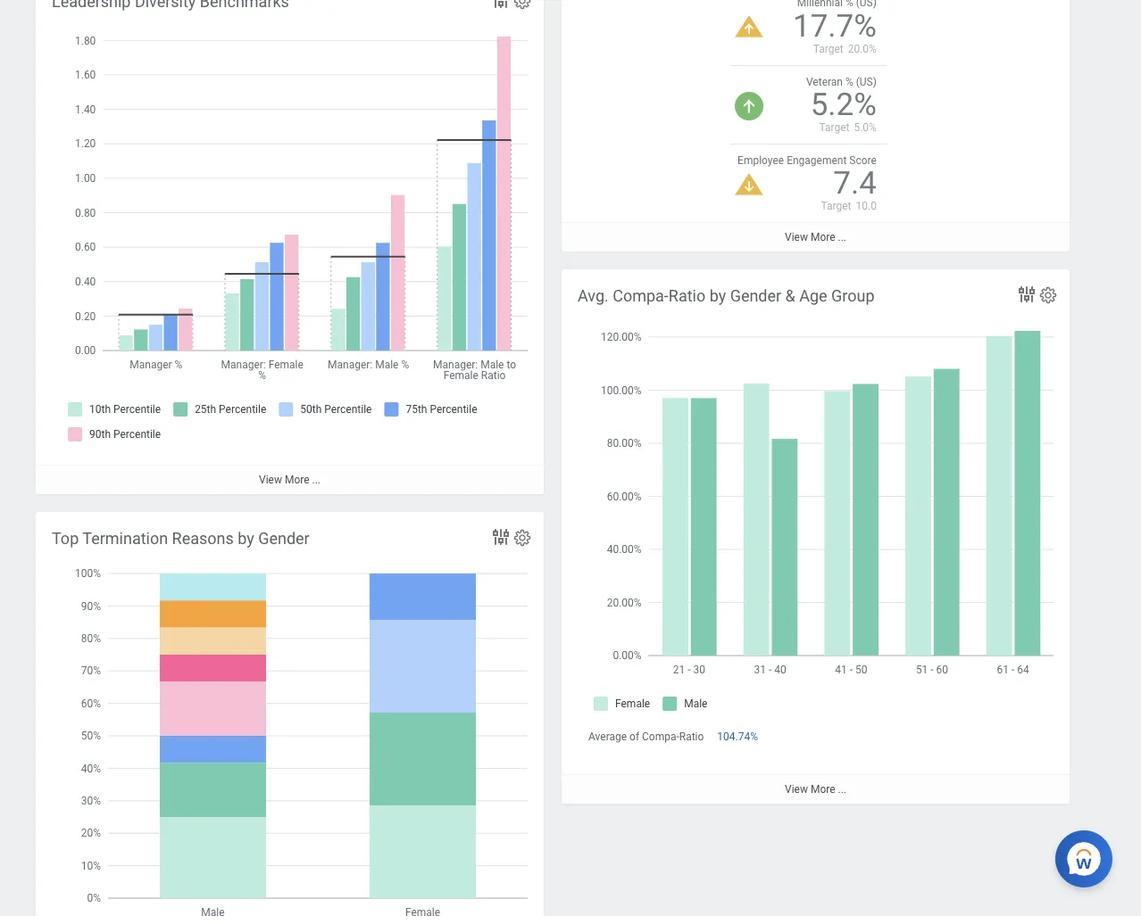 Task type: describe. For each thing, give the bounding box(es) containing it.
down warning image
[[735, 174, 764, 195]]

more for the view more ... link related to 'avg. compa-ratio by gender & age group' element
[[811, 784, 835, 797]]

view more ... for 'avg. compa-ratio by gender & age group' element
[[785, 784, 846, 797]]

... inside diversity scorecard (us) element
[[838, 231, 846, 244]]

configure avg. compa-ratio by gender & age group image
[[1038, 286, 1058, 305]]

5.2%
[[810, 86, 877, 123]]

10.0
[[856, 200, 877, 212]]

view more ... for leadership diversity benchmarks element
[[259, 474, 321, 487]]

reasons
[[172, 529, 234, 548]]

target for 17.7%
[[813, 42, 844, 55]]

1 vertical spatial compa-
[[642, 731, 679, 744]]

configure leadership diversity benchmarks image
[[513, 0, 532, 11]]

0 vertical spatial ratio
[[669, 287, 706, 305]]

view for leadership diversity benchmarks element
[[259, 474, 282, 487]]

1 vertical spatial ratio
[[679, 731, 704, 744]]

&
[[785, 287, 795, 305]]

diversity scorecard (us) element
[[562, 0, 1070, 252]]

of
[[630, 731, 639, 744]]

gender for ratio
[[730, 287, 781, 305]]

target for 7.4
[[821, 200, 851, 212]]

gender for reasons
[[258, 529, 310, 548]]

view for 'avg. compa-ratio by gender & age group' element
[[785, 784, 808, 797]]

... for leadership diversity benchmarks element
[[312, 474, 321, 487]]

veteran % (us)
[[806, 76, 877, 88]]

7.4 target 10.0
[[821, 165, 877, 212]]

... for 'avg. compa-ratio by gender & age group' element
[[838, 784, 846, 797]]

engagement
[[787, 154, 847, 167]]

target for 5.2%
[[819, 121, 850, 134]]

avg.
[[578, 287, 609, 305]]

5.2% target 5.0%
[[810, 86, 877, 134]]

configure and view chart data image for configure avg. compa-ratio by gender & age group icon
[[1016, 284, 1038, 305]]



Task type: locate. For each thing, give the bounding box(es) containing it.
by left &
[[710, 287, 726, 305]]

1 vertical spatial by
[[238, 529, 254, 548]]

2 vertical spatial ...
[[838, 784, 846, 797]]

1 horizontal spatial gender
[[730, 287, 781, 305]]

(us)
[[856, 76, 877, 88]]

more for the view more ... link to the top
[[811, 231, 835, 244]]

score
[[849, 154, 877, 167]]

more inside 'avg. compa-ratio by gender & age group' element
[[811, 784, 835, 797]]

veteran
[[806, 76, 843, 88]]

top termination reasons by gender element
[[36, 513, 544, 917]]

0 vertical spatial view more ... link
[[562, 222, 1070, 252]]

5.0%
[[854, 121, 877, 134]]

1 horizontal spatial by
[[710, 287, 726, 305]]

1 vertical spatial target
[[819, 121, 850, 134]]

1 vertical spatial gender
[[258, 529, 310, 548]]

target left "10.0"
[[821, 200, 851, 212]]

view more ... inside diversity scorecard (us) element
[[785, 231, 846, 244]]

top
[[52, 529, 79, 548]]

configure and view chart data image for configure leadership diversity benchmarks image
[[490, 0, 512, 11]]

2 vertical spatial view more ... link
[[562, 775, 1070, 805]]

by
[[710, 287, 726, 305], [238, 529, 254, 548]]

104.74% button
[[717, 730, 761, 745]]

view inside diversity scorecard (us) element
[[785, 231, 808, 244]]

more for the view more ... link corresponding to leadership diversity benchmarks element
[[285, 474, 309, 487]]

average
[[588, 731, 627, 744]]

by for ratio
[[710, 287, 726, 305]]

view inside 'avg. compa-ratio by gender & age group' element
[[785, 784, 808, 797]]

view more ... inside leadership diversity benchmarks element
[[259, 474, 321, 487]]

2 vertical spatial target
[[821, 200, 851, 212]]

0 horizontal spatial gender
[[258, 529, 310, 548]]

by for reasons
[[238, 529, 254, 548]]

avg. compa-ratio by gender & age group element
[[562, 270, 1070, 805]]

target up veteran at the top of page
[[813, 42, 844, 55]]

more inside diversity scorecard (us) element
[[811, 231, 835, 244]]

7.4
[[833, 165, 877, 202]]

0 vertical spatial configure and view chart data image
[[490, 0, 512, 11]]

top termination reasons by gender
[[52, 529, 310, 548]]

0 vertical spatial view more ...
[[785, 231, 846, 244]]

1 vertical spatial ...
[[312, 474, 321, 487]]

employee
[[738, 154, 784, 167]]

view
[[785, 231, 808, 244], [259, 474, 282, 487], [785, 784, 808, 797]]

by right reasons
[[238, 529, 254, 548]]

1 horizontal spatial configure and view chart data image
[[1016, 284, 1038, 305]]

compa- right avg.
[[613, 287, 669, 305]]

0 vertical spatial compa-
[[613, 287, 669, 305]]

17.7% target 20.0%
[[793, 8, 877, 55]]

compa-
[[613, 287, 669, 305], [642, 731, 679, 744]]

employee engagement score
[[738, 154, 877, 167]]

gender left &
[[730, 287, 781, 305]]

... inside leadership diversity benchmarks element
[[312, 474, 321, 487]]

17.7%
[[793, 8, 877, 44]]

configure and view chart data image
[[490, 527, 512, 548]]

age
[[799, 287, 827, 305]]

view more ... inside 'avg. compa-ratio by gender & age group' element
[[785, 784, 846, 797]]

0 vertical spatial view
[[785, 231, 808, 244]]

view more ... link for 'avg. compa-ratio by gender & age group' element
[[562, 775, 1070, 805]]

0 horizontal spatial configure and view chart data image
[[490, 0, 512, 11]]

configure and view chart data image left configure avg. compa-ratio by gender & age group icon
[[1016, 284, 1038, 305]]

1 vertical spatial configure and view chart data image
[[1016, 284, 1038, 305]]

up good image
[[735, 92, 764, 120]]

ratio
[[669, 287, 706, 305], [679, 731, 704, 744]]

target left 5.0%
[[819, 121, 850, 134]]

target
[[813, 42, 844, 55], [819, 121, 850, 134], [821, 200, 851, 212]]

2 vertical spatial view
[[785, 784, 808, 797]]

view inside leadership diversity benchmarks element
[[259, 474, 282, 487]]

0 vertical spatial target
[[813, 42, 844, 55]]

... inside 'avg. compa-ratio by gender & age group' element
[[838, 784, 846, 797]]

leadership diversity benchmarks element
[[36, 0, 544, 495]]

gender
[[730, 287, 781, 305], [258, 529, 310, 548]]

104.74%
[[717, 731, 758, 744]]

configure and view chart data image left configure leadership diversity benchmarks image
[[490, 0, 512, 11]]

%
[[846, 76, 853, 88]]

1 vertical spatial more
[[285, 474, 309, 487]]

0 horizontal spatial by
[[238, 529, 254, 548]]

0 vertical spatial gender
[[730, 287, 781, 305]]

2 vertical spatial more
[[811, 784, 835, 797]]

target inside 5.2% target 5.0%
[[819, 121, 850, 134]]

group
[[831, 287, 875, 305]]

configure and view chart data image inside leadership diversity benchmarks element
[[490, 0, 512, 11]]

more
[[811, 231, 835, 244], [285, 474, 309, 487], [811, 784, 835, 797]]

compa- right of at the bottom right of page
[[642, 731, 679, 744]]

1 vertical spatial view more ... link
[[36, 465, 544, 495]]

2 vertical spatial view more ...
[[785, 784, 846, 797]]

termination
[[82, 529, 168, 548]]

...
[[838, 231, 846, 244], [312, 474, 321, 487], [838, 784, 846, 797]]

configure top termination reasons by gender image
[[513, 529, 532, 548]]

0 vertical spatial by
[[710, 287, 726, 305]]

avg. compa-ratio by gender & age group
[[578, 287, 875, 305]]

target inside 7.4 target 10.0
[[821, 200, 851, 212]]

0 vertical spatial ...
[[838, 231, 846, 244]]

1 vertical spatial view
[[259, 474, 282, 487]]

0 vertical spatial more
[[811, 231, 835, 244]]

view more ...
[[785, 231, 846, 244], [259, 474, 321, 487], [785, 784, 846, 797]]

up warning image
[[735, 16, 764, 38]]

more inside leadership diversity benchmarks element
[[285, 474, 309, 487]]

average of compa-ratio
[[588, 731, 704, 744]]

view more ... link
[[562, 222, 1070, 252], [36, 465, 544, 495], [562, 775, 1070, 805]]

20.0%
[[848, 42, 877, 55]]

gender right reasons
[[258, 529, 310, 548]]

target inside 17.7% target 20.0%
[[813, 42, 844, 55]]

view more ... link for leadership diversity benchmarks element
[[36, 465, 544, 495]]

1 vertical spatial view more ...
[[259, 474, 321, 487]]

configure and view chart data image
[[490, 0, 512, 11], [1016, 284, 1038, 305]]



Task type: vqa. For each thing, say whether or not it's contained in the screenshot.
the dashboard image
no



